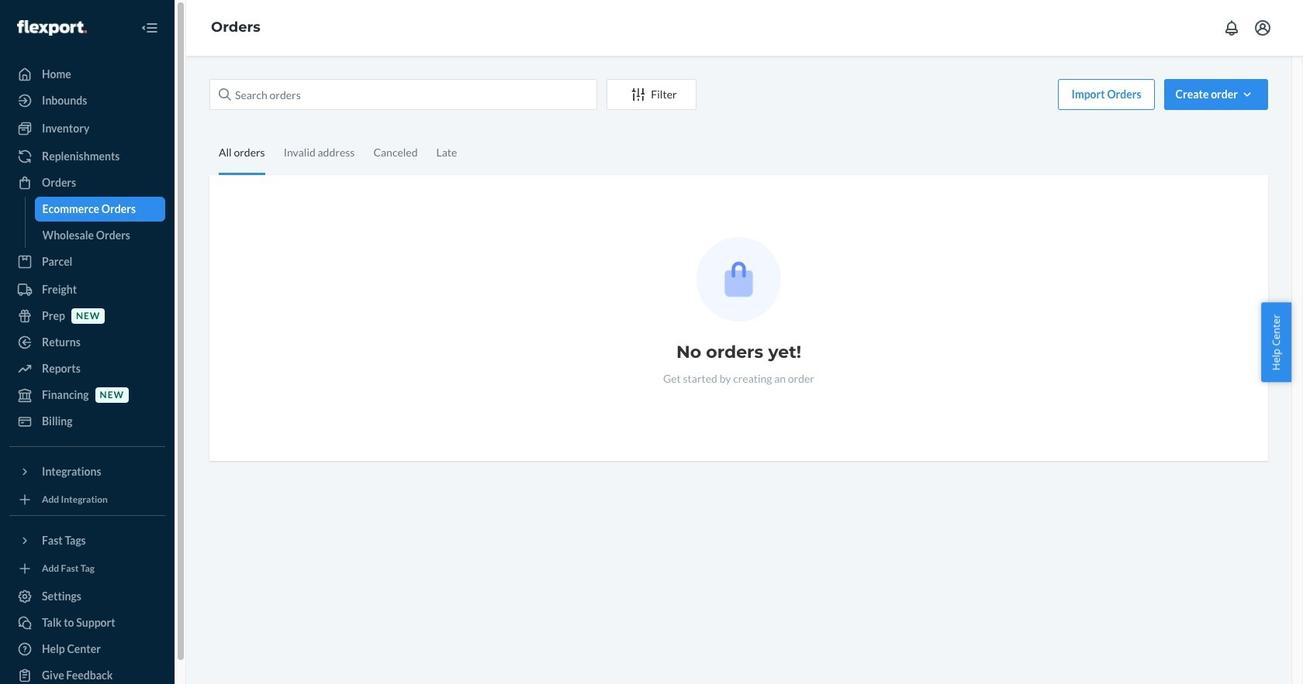 Task type: describe. For each thing, give the bounding box(es) containing it.
flexport logo image
[[17, 20, 87, 35]]



Task type: locate. For each thing, give the bounding box(es) containing it.
Search orders text field
[[209, 79, 597, 110]]

open notifications image
[[1223, 19, 1241, 37]]

close navigation image
[[140, 19, 159, 37]]

open account menu image
[[1254, 19, 1272, 37]]

empty list image
[[697, 237, 781, 322]]

search image
[[219, 88, 231, 101]]



Task type: vqa. For each thing, say whether or not it's contained in the screenshot.
FLEXPORT LOGO
yes



